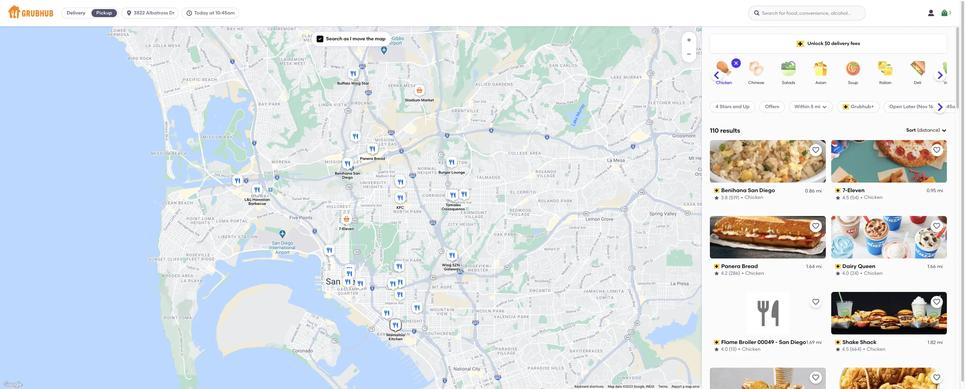 Task type: describe. For each thing, give the bounding box(es) containing it.
benihana san diego logo image
[[710, 140, 826, 183]]

star icon image for shake shack
[[835, 347, 841, 352]]

subscription pass image for benihana san diego
[[714, 188, 720, 193]]

save this restaurant image for flame broiler 00049 - san diego
[[812, 298, 820, 306]]

soup
[[848, 80, 858, 85]]

svg image inside the today at 10:45am button
[[186, 10, 193, 16]]

1 horizontal spatial 7-eleven
[[843, 187, 865, 194]]

7- inside map "region"
[[339, 227, 342, 231]]

albatross
[[146, 10, 168, 16]]

mi for benihana san diego
[[816, 188, 822, 194]]

star icon image for dairy queen
[[835, 271, 841, 276]]

benihana san diego
[[721, 187, 775, 194]]

1 vertical spatial map
[[685, 385, 692, 389]]

terms link
[[658, 385, 668, 389]]

within 5 mi
[[795, 104, 821, 110]]

map region
[[0, 0, 782, 389]]

frytality loaded fries image
[[389, 318, 402, 333]]

3.8
[[721, 195, 728, 201]]

dairy
[[843, 263, 857, 270]]

subscription pass image for panera bread
[[714, 264, 720, 269]]

save this restaurant button for flame broiler 00049 - san diego
[[810, 296, 822, 308]]

asian
[[816, 80, 826, 85]]

flame broiler 00049 - san diego
[[721, 339, 806, 345]]

subscription pass image for shake shack
[[835, 340, 841, 345]]

save this restaurant image for panera bread
[[812, 222, 820, 230]]

)
[[939, 127, 940, 133]]

kfc logo image
[[831, 368, 947, 389]]

oaxaquenos
[[442, 207, 465, 211]]

1.69
[[807, 340, 815, 346]]

chicken for flame broiler 00049 - san diego
[[742, 347, 761, 352]]

subscription pass image for 7-eleven
[[835, 188, 841, 193]]

tamales oaxaquenos image
[[446, 189, 460, 203]]

2 horizontal spatial san
[[779, 339, 789, 345]]

results
[[720, 127, 740, 134]]

popeyes image
[[393, 173, 406, 188]]

burger
[[439, 170, 451, 175]]

shake shack logo image
[[831, 292, 947, 335]]

wing szn - gateway
[[442, 263, 462, 272]]

move
[[353, 36, 365, 42]]

4.5 for shake
[[842, 347, 849, 352]]

1 horizontal spatial san
[[748, 187, 758, 194]]

0.86 mi
[[805, 188, 822, 194]]

©2023
[[623, 385, 633, 389]]

dr
[[169, 10, 175, 16]]

italian
[[879, 80, 892, 85]]

panera bread image
[[366, 142, 379, 157]]

grubhub+
[[851, 104, 874, 110]]

flame
[[721, 339, 738, 345]]

• for bread
[[742, 271, 744, 276]]

2 horizontal spatial diego
[[791, 339, 806, 345]]

• chicken for broiler
[[739, 347, 761, 352]]

report a map error link
[[672, 385, 700, 389]]

grubhub plus flag logo image for grubhub+
[[843, 104, 850, 110]]

popeyes logo image
[[710, 368, 826, 389]]

italian image
[[874, 61, 897, 76]]

lounge
[[452, 170, 465, 175]]

1.69 mi
[[807, 340, 822, 346]]

data
[[615, 385, 622, 389]]

star icon image for benihana san diego
[[714, 195, 719, 201]]

0 vertical spatial eleven
[[847, 187, 865, 194]]

svg image left search
[[318, 37, 322, 41]]

(519)
[[729, 195, 740, 201]]

00049
[[758, 339, 774, 345]]

pickup
[[96, 10, 112, 16]]

chicken down chicken image
[[716, 80, 732, 85]]

l&l
[[245, 198, 252, 202]]

hot thang! nashville hot chicken image
[[389, 318, 402, 333]]

mi for 7-eleven
[[937, 188, 943, 194]]

7-eleven logo image
[[831, 140, 947, 183]]

today at 10:45am button
[[182, 8, 242, 18]]

queen
[[858, 263, 876, 270]]

none field containing sort
[[907, 127, 947, 134]]

4.0 (24)
[[842, 271, 859, 276]]

save this restaurant image for benihana san diego
[[812, 146, 820, 154]]

• chicken for bread
[[742, 271, 764, 276]]

1 vertical spatial diego
[[760, 187, 775, 194]]

burger lounge image
[[445, 156, 459, 170]]

star icon image for flame broiler 00049 - san diego
[[714, 347, 719, 352]]

minus icon image
[[686, 51, 693, 57]]

search
[[326, 36, 342, 42]]

the pho shop image
[[231, 174, 244, 189]]

ali's chicken & waffles image
[[458, 188, 471, 202]]

chilakillers image
[[389, 318, 402, 333]]

4
[[716, 104, 719, 110]]

delivery button
[[62, 8, 90, 18]]

4.0 for flame broiler 00049 - san diego
[[721, 347, 728, 352]]

vegan image
[[938, 61, 962, 76]]

distance
[[919, 127, 939, 133]]

1 horizontal spatial benihana
[[721, 187, 747, 194]]

open later (nov 16 at 10:45am)
[[890, 104, 962, 110]]

deli image
[[906, 61, 930, 76]]

chicken image
[[712, 61, 736, 76]]

rock steady jamaican restaurant image
[[393, 276, 407, 290]]

mi for flame broiler 00049 - san diego
[[816, 340, 822, 346]]

• chicken for shack
[[863, 347, 886, 352]]

chicken for dairy queen
[[864, 271, 883, 276]]

proceed to checkout
[[749, 234, 797, 240]]

0.86
[[805, 188, 815, 194]]

save this restaurant image for 7-eleven
[[933, 146, 941, 154]]

0 horizontal spatial wing
[[351, 82, 361, 86]]

shake shack
[[843, 339, 877, 345]]

• for san
[[741, 195, 743, 201]]

svg image inside 3822 albatross dr button
[[126, 10, 133, 16]]

star icon image for 7-eleven
[[835, 195, 841, 201]]

bread inside map "region"
[[374, 157, 385, 161]]

110 results
[[710, 127, 740, 134]]

1 vertical spatial bread
[[742, 263, 758, 270]]

sort ( distance )
[[907, 127, 940, 133]]

mi for panera bread
[[816, 264, 822, 270]]

error
[[693, 385, 700, 389]]

chinese image
[[745, 61, 768, 76]]

craft meals image
[[343, 267, 356, 282]]

save this restaurant button for shake shack
[[931, 296, 943, 308]]

4 stars and up
[[716, 104, 750, 110]]

szn
[[452, 263, 460, 268]]

0.95
[[927, 188, 936, 194]]

bird-n-bun: fried chicken sandwiches image
[[389, 318, 402, 333]]

4.0 (13)
[[721, 347, 737, 352]]

later
[[903, 104, 916, 110]]

gateway
[[444, 267, 461, 272]]

(nov
[[917, 104, 928, 110]]

3.8 (519)
[[721, 195, 740, 201]]

buffalo wing star
[[337, 82, 369, 86]]

save this restaurant button for 7-eleven
[[931, 144, 943, 156]]

fees
[[851, 41, 860, 46]]

hawaiian
[[252, 198, 270, 202]]

subscription pass image for flame broiler 00049 - san diego
[[714, 340, 720, 345]]

report
[[672, 385, 682, 389]]

save this restaurant image for dairy queen
[[933, 222, 941, 230]]

diego inside burger lounge benihana san diego
[[342, 175, 353, 180]]

1 horizontal spatial svg image
[[927, 9, 935, 17]]

sort
[[907, 127, 916, 133]]

svg image right 5
[[822, 104, 827, 110]]

deli
[[914, 80, 922, 85]]

terms
[[658, 385, 668, 389]]

broiler
[[739, 339, 756, 345]]

110
[[710, 127, 719, 134]]

1.66
[[928, 264, 936, 270]]

proceed to checkout button
[[728, 231, 818, 243]]

1.82 mi
[[928, 340, 943, 346]]

kfc image
[[394, 191, 407, 206]]

save this restaurant image for shake shack
[[933, 298, 941, 306]]

3822
[[134, 10, 145, 16]]

sonic drive-in image
[[394, 175, 407, 190]]

mi right 5
[[815, 104, 821, 110]]

inegi
[[646, 385, 654, 389]]

mi for shake shack
[[937, 340, 943, 346]]

10:45am
[[215, 10, 235, 16]]

google,
[[634, 385, 645, 389]]

0 horizontal spatial map
[[375, 36, 386, 42]]

burger lounge benihana san diego
[[335, 170, 465, 180]]

4.2
[[721, 271, 728, 276]]

delivery
[[67, 10, 85, 16]]

7 eleven image
[[340, 212, 353, 227]]

offers
[[765, 104, 779, 110]]

soup image
[[842, 61, 865, 76]]

vegan
[[944, 80, 956, 85]]

1 vertical spatial panera bread
[[721, 263, 758, 270]]

4.0 for dairy queen
[[842, 271, 849, 276]]

(
[[917, 127, 919, 133]]

asian image
[[809, 61, 833, 76]]

save this restaurant button for benihana san diego
[[810, 144, 822, 156]]

dairy queen logo image
[[831, 216, 947, 259]]

• chicken for san
[[741, 195, 763, 201]]

within
[[795, 104, 810, 110]]

plus icon image
[[686, 37, 693, 43]]



Task type: locate. For each thing, give the bounding box(es) containing it.
- inside "wing szn - gateway"
[[461, 263, 462, 268]]

1 vertical spatial 7-
[[339, 227, 342, 231]]

panera bread right benihana san diego image in the top left of the page
[[360, 157, 385, 161]]

benihana san diego image
[[341, 157, 354, 172]]

1 save this restaurant image from the top
[[812, 222, 820, 230]]

0 vertical spatial benihana
[[335, 171, 352, 176]]

mi right 1.64
[[816, 264, 822, 270]]

the
[[366, 36, 374, 42]]

barbecue
[[248, 202, 266, 206]]

eleven up (54)
[[847, 187, 865, 194]]

3822 albatross dr button
[[121, 8, 182, 18]]

shortcuts
[[590, 385, 604, 389]]

ali's chicken & waffles image
[[343, 263, 356, 278]]

bread up burger lounge benihana san diego
[[374, 157, 385, 161]]

• chicken down shack
[[863, 347, 886, 352]]

chicken
[[716, 80, 732, 85], [745, 195, 763, 201], [864, 195, 883, 201], [746, 271, 764, 276], [864, 271, 883, 276], [742, 347, 761, 352], [867, 347, 886, 352]]

as
[[344, 36, 349, 42]]

unlock
[[808, 41, 824, 46]]

4.2 (286)
[[721, 271, 740, 276]]

• chicken down queen on the bottom right of the page
[[861, 271, 883, 276]]

4.5 down shake
[[842, 347, 849, 352]]

• chicken down benihana san diego
[[741, 195, 763, 201]]

7-eleven up (54)
[[843, 187, 865, 194]]

0 vertical spatial 4.0
[[842, 271, 849, 276]]

san inside burger lounge benihana san diego
[[353, 171, 360, 176]]

star icon image
[[714, 195, 719, 201], [835, 195, 841, 201], [714, 271, 719, 276], [835, 271, 841, 276], [714, 347, 719, 352], [835, 347, 841, 352]]

panera bread up (286)
[[721, 263, 758, 270]]

at
[[209, 10, 214, 16], [935, 104, 940, 110]]

market
[[421, 98, 434, 102]]

eleven inside map "region"
[[342, 227, 354, 231]]

chicken for benihana san diego
[[745, 195, 763, 201]]

0 horizontal spatial bread
[[374, 157, 385, 161]]

save this restaurant button for dairy queen
[[931, 220, 943, 232]]

panera right benihana san diego image in the top left of the page
[[360, 157, 373, 161]]

san
[[353, 171, 360, 176], [748, 187, 758, 194], [779, 339, 789, 345]]

a
[[683, 385, 685, 389]]

mi for dairy queen
[[937, 264, 943, 270]]

7-eleven down l&l hawaiian barbecue tamales oaxaquenos
[[339, 227, 354, 231]]

keyboard
[[575, 385, 589, 389]]

at right 16
[[935, 104, 940, 110]]

unlock $0 delivery fees
[[808, 41, 860, 46]]

chicken for 7-eleven
[[864, 195, 883, 201]]

4.5 left (54)
[[842, 195, 849, 201]]

chicken down broiler
[[742, 347, 761, 352]]

1 vertical spatial 7-eleven
[[339, 227, 354, 231]]

7- up 4.5 (54) at the bottom right of page
[[843, 187, 847, 194]]

0 horizontal spatial 7-
[[339, 227, 342, 231]]

0 horizontal spatial benihana
[[335, 171, 352, 176]]

1 horizontal spatial map
[[685, 385, 692, 389]]

google image
[[2, 381, 24, 389]]

buffalo wing star image
[[347, 67, 360, 82]]

flame broiler 00049 - san diego logo image
[[747, 292, 789, 335]]

- right '00049'
[[776, 339, 778, 345]]

0 vertical spatial wing
[[351, 82, 361, 86]]

panera up 4.2 (286)
[[721, 263, 741, 270]]

wing inside "wing szn - gateway"
[[442, 263, 452, 268]]

2 save this restaurant image from the top
[[812, 298, 820, 306]]

2 vertical spatial san
[[779, 339, 789, 345]]

svg image left the today
[[186, 10, 193, 16]]

0 vertical spatial -
[[461, 263, 462, 268]]

- right szn
[[461, 263, 462, 268]]

star
[[362, 82, 369, 86]]

mi right 0.95
[[937, 188, 943, 194]]

star icon image left 4.5 (664)
[[835, 347, 841, 352]]

• for queen
[[861, 271, 862, 276]]

benihana up l&l hawaiian barbecue tamales oaxaquenos
[[335, 171, 352, 176]]

• right (54)
[[861, 195, 862, 201]]

san right '00049'
[[779, 339, 789, 345]]

1 vertical spatial at
[[935, 104, 940, 110]]

0 vertical spatial at
[[209, 10, 214, 16]]

shack
[[860, 339, 877, 345]]

mi right 0.86
[[816, 188, 822, 194]]

2 horizontal spatial svg image
[[941, 9, 949, 17]]

svg image
[[126, 10, 133, 16], [186, 10, 193, 16], [318, 37, 322, 41], [734, 61, 739, 66], [822, 104, 827, 110], [942, 128, 947, 133]]

kitchen
[[389, 337, 403, 341]]

0 horizontal spatial 7-eleven
[[339, 227, 354, 231]]

save this restaurant image
[[812, 146, 820, 154], [933, 146, 941, 154], [933, 222, 941, 230], [933, 298, 941, 306], [812, 374, 820, 382], [933, 374, 941, 382]]

0 horizontal spatial -
[[461, 263, 462, 268]]

7-
[[843, 187, 847, 194], [339, 227, 342, 231]]

benihana up '(519)'
[[721, 187, 747, 194]]

mamamia kitchen
[[386, 333, 405, 341]]

• chicken for eleven
[[861, 195, 883, 201]]

and
[[733, 104, 742, 110]]

pickup button
[[90, 8, 118, 18]]

1 4.5 from the top
[[842, 195, 849, 201]]

main navigation navigation
[[0, 0, 960, 26]]

mi right 1.82
[[937, 340, 943, 346]]

park blvd express image
[[354, 277, 367, 292]]

grubhub plus flag logo image for unlock $0 delivery fees
[[797, 41, 805, 47]]

0 vertical spatial grubhub plus flag logo image
[[797, 41, 805, 47]]

0 horizontal spatial panera
[[360, 157, 373, 161]]

mi right 1.69
[[816, 340, 822, 346]]

1 horizontal spatial panera
[[721, 263, 741, 270]]

5
[[811, 104, 814, 110]]

stars
[[720, 104, 732, 110]]

buffalo
[[337, 82, 350, 86]]

salads
[[782, 80, 795, 85]]

star icon image left 3.8
[[714, 195, 719, 201]]

1 vertical spatial san
[[748, 187, 758, 194]]

svg image left chinese image
[[734, 61, 739, 66]]

0 vertical spatial 7-eleven
[[843, 187, 865, 194]]

7- down l&l hawaiian barbecue tamales oaxaquenos
[[339, 227, 342, 231]]

16
[[929, 104, 934, 110]]

report a map error
[[672, 385, 700, 389]]

4.0 down dairy
[[842, 271, 849, 276]]

delivery
[[831, 41, 850, 46]]

shake
[[843, 339, 859, 345]]

0 vertical spatial panera bread
[[360, 157, 385, 161]]

• right (286)
[[742, 271, 744, 276]]

panera bread inside map "region"
[[360, 157, 385, 161]]

1.64
[[807, 264, 815, 270]]

1 horizontal spatial diego
[[760, 187, 775, 194]]

4.5 for 7-
[[842, 195, 849, 201]]

bread
[[374, 157, 385, 161], [742, 263, 758, 270]]

1 vertical spatial 4.5
[[842, 347, 849, 352]]

grubhub plus flag logo image left grubhub+
[[843, 104, 850, 110]]

san down "benihana san diego logo"
[[748, 187, 758, 194]]

• chicken right (54)
[[861, 195, 883, 201]]

-
[[461, 263, 462, 268], [776, 339, 778, 345]]

up
[[743, 104, 750, 110]]

1.64 mi
[[807, 264, 822, 270]]

fareast asian fried chicken image
[[389, 318, 402, 333]]

seoulcal chicken image
[[389, 318, 402, 333]]

stadium market image
[[413, 84, 426, 99]]

3 button
[[941, 7, 951, 19]]

bread down "proceed"
[[742, 263, 758, 270]]

svg image left 3822
[[126, 10, 133, 16]]

0 vertical spatial map
[[375, 36, 386, 42]]

chicken for panera bread
[[746, 271, 764, 276]]

3
[[949, 10, 951, 16]]

• chicken right (286)
[[742, 271, 764, 276]]

2 4.5 from the top
[[842, 347, 849, 352]]

(664)
[[850, 347, 862, 352]]

4.0
[[842, 271, 849, 276], [721, 347, 728, 352]]

0 horizontal spatial eleven
[[342, 227, 354, 231]]

2 vertical spatial diego
[[791, 339, 806, 345]]

today at 10:45am
[[194, 10, 235, 16]]

wing
[[351, 82, 361, 86], [442, 263, 452, 268]]

4.0 left the (13)
[[721, 347, 728, 352]]

at inside button
[[209, 10, 214, 16]]

wing left szn
[[442, 263, 452, 268]]

0 vertical spatial diego
[[342, 175, 353, 180]]

• for shack
[[863, 347, 865, 352]]

1 vertical spatial grubhub plus flag logo image
[[843, 104, 850, 110]]

diego down "benihana san diego logo"
[[760, 187, 775, 194]]

panera
[[360, 157, 373, 161], [721, 263, 741, 270]]

• chicken down broiler
[[739, 347, 761, 352]]

save this restaurant image
[[812, 222, 820, 230], [812, 298, 820, 306]]

keyboard shortcuts button
[[575, 385, 604, 389]]

wing left 'star'
[[351, 82, 361, 86]]

svg image right )
[[942, 128, 947, 133]]

carnitas y mariscos las morelianas image
[[393, 288, 407, 303]]

1 vertical spatial -
[[776, 339, 778, 345]]

0 horizontal spatial at
[[209, 10, 214, 16]]

0 horizontal spatial panera bread
[[360, 157, 385, 161]]

panera bread logo image
[[710, 216, 826, 259]]

search as i move the map
[[326, 36, 386, 42]]

shake shack image
[[323, 244, 336, 259]]

map right the
[[375, 36, 386, 42]]

0 vertical spatial san
[[353, 171, 360, 176]]

chicken right (54)
[[864, 195, 883, 201]]

svg image inside field
[[942, 128, 947, 133]]

4.5 (664)
[[842, 347, 862, 352]]

subscription pass image for dairy queen
[[835, 264, 841, 269]]

0 vertical spatial save this restaurant image
[[812, 222, 820, 230]]

1 horizontal spatial grubhub plus flag logo image
[[843, 104, 850, 110]]

(13)
[[729, 347, 737, 352]]

1 horizontal spatial eleven
[[847, 187, 865, 194]]

chicken for shake shack
[[867, 347, 886, 352]]

1 vertical spatial 4.0
[[721, 347, 728, 352]]

san up l&l hawaiian barbecue tamales oaxaquenos
[[353, 171, 360, 176]]

svg image
[[927, 9, 935, 17], [941, 9, 949, 17], [754, 10, 760, 16]]

• chicken
[[741, 195, 763, 201], [861, 195, 883, 201], [742, 271, 764, 276], [861, 271, 883, 276], [739, 347, 761, 352], [863, 347, 886, 352]]

(286)
[[729, 271, 740, 276]]

subscription pass image
[[714, 188, 720, 193], [835, 188, 841, 193], [714, 264, 720, 269], [835, 264, 841, 269], [714, 340, 720, 345], [835, 340, 841, 345]]

salads image
[[777, 61, 801, 76]]

star icon image left 4.2 at the bottom right
[[714, 271, 719, 276]]

save this restaurant button for panera bread
[[810, 220, 822, 232]]

map right a
[[685, 385, 692, 389]]

wing szn - gateway image
[[445, 249, 459, 264]]

to
[[769, 234, 774, 240]]

• right the (13)
[[739, 347, 740, 352]]

1 horizontal spatial 7-
[[843, 187, 847, 194]]

• for eleven
[[861, 195, 862, 201]]

chinese
[[749, 80, 764, 85]]

chicken down benihana san diego
[[745, 195, 763, 201]]

the melt - gaslamp, san diego image
[[341, 275, 355, 290]]

star icon image left 4.0 (24)
[[835, 271, 841, 276]]

None field
[[907, 127, 947, 134]]

l&l hawaiian barbecue image
[[250, 183, 264, 198]]

checkout
[[775, 234, 797, 240]]

1 vertical spatial benihana
[[721, 187, 747, 194]]

panera inside map "region"
[[360, 157, 373, 161]]

1 vertical spatial eleven
[[342, 227, 354, 231]]

1.82
[[928, 340, 936, 346]]

flame broiler 00049 - san diego image
[[349, 130, 362, 145]]

4.5
[[842, 195, 849, 201], [842, 347, 849, 352]]

Search for food, convenience, alcohol... search field
[[748, 6, 866, 21]]

0 vertical spatial 4.5
[[842, 195, 849, 201]]

mamamia
[[386, 333, 405, 337]]

1 horizontal spatial at
[[935, 104, 940, 110]]

0 horizontal spatial svg image
[[754, 10, 760, 16]]

at right the today
[[209, 10, 214, 16]]

0 horizontal spatial grubhub plus flag logo image
[[797, 41, 805, 47]]

grubhub plus flag logo image
[[797, 41, 805, 47], [843, 104, 850, 110]]

10:45am)
[[941, 104, 962, 110]]

save this restaurant button
[[810, 144, 822, 156], [931, 144, 943, 156], [810, 220, 822, 232], [931, 220, 943, 232], [810, 296, 822, 308], [931, 296, 943, 308], [810, 372, 822, 384], [931, 372, 943, 384]]

• right (24)
[[861, 271, 862, 276]]

el carrito restaurant image
[[380, 307, 394, 321]]

1 vertical spatial save this restaurant image
[[812, 298, 820, 306]]

1 horizontal spatial panera bread
[[721, 263, 758, 270]]

1 horizontal spatial -
[[776, 339, 778, 345]]

star icon image for panera bread
[[714, 271, 719, 276]]

giorgino's image
[[393, 260, 406, 275]]

1 vertical spatial wing
[[442, 263, 452, 268]]

mamamia kitchen image
[[389, 319, 402, 334]]

0 horizontal spatial 4.0
[[721, 347, 728, 352]]

chicken right (286)
[[746, 271, 764, 276]]

antojitos mexicanos del tepeyac image
[[411, 301, 424, 316]]

1 horizontal spatial 4.0
[[842, 271, 849, 276]]

dairy queen image
[[366, 142, 380, 157]]

map data ©2023 google, inegi
[[608, 385, 654, 389]]

panera bread
[[360, 157, 385, 161], [721, 263, 758, 270]]

eleven down l&l hawaiian barbecue tamales oaxaquenos
[[342, 227, 354, 231]]

map
[[608, 385, 615, 389]]

1 horizontal spatial bread
[[742, 263, 758, 270]]

0 vertical spatial 7-
[[843, 187, 847, 194]]

star icon image left 4.5 (54) at the bottom right of page
[[835, 195, 841, 201]]

0 vertical spatial bread
[[374, 157, 385, 161]]

map
[[375, 36, 386, 42], [685, 385, 692, 389]]

dairy queen
[[843, 263, 876, 270]]

0 horizontal spatial san
[[353, 171, 360, 176]]

(24)
[[850, 271, 859, 276]]

• for broiler
[[739, 347, 740, 352]]

kfc
[[397, 206, 404, 210]]

proceed
[[749, 234, 768, 240]]

grubhub plus flag logo image left unlock in the top right of the page
[[797, 41, 805, 47]]

la cocina de rosita image
[[386, 277, 400, 292]]

• right '(519)'
[[741, 195, 743, 201]]

jack in the box image
[[444, 188, 458, 203]]

7-eleven
[[843, 187, 865, 194], [339, 227, 354, 231]]

stadium
[[405, 98, 420, 102]]

diego down benihana san diego image in the top left of the page
[[342, 175, 353, 180]]

star icon image left 4.0 (13) on the right bottom
[[714, 347, 719, 352]]

1 horizontal spatial wing
[[442, 263, 452, 268]]

1.66 mi
[[928, 264, 943, 270]]

• right (664)
[[863, 347, 865, 352]]

chicken down shack
[[867, 347, 886, 352]]

tamales
[[446, 203, 461, 207]]

• chicken for queen
[[861, 271, 883, 276]]

mi right 1.66
[[937, 264, 943, 270]]

0 horizontal spatial diego
[[342, 175, 353, 180]]

0 vertical spatial panera
[[360, 157, 373, 161]]

diego left 1.69
[[791, 339, 806, 345]]

benihana inside burger lounge benihana san diego
[[335, 171, 352, 176]]

1 vertical spatial panera
[[721, 263, 741, 270]]

svg image inside 3 button
[[941, 9, 949, 17]]

great wall express image
[[341, 267, 355, 282]]

chicken down queen on the bottom right of the page
[[864, 271, 883, 276]]

4.5 (54)
[[842, 195, 859, 201]]

7-eleven inside map "region"
[[339, 227, 354, 231]]



Task type: vqa. For each thing, say whether or not it's contained in the screenshot.


